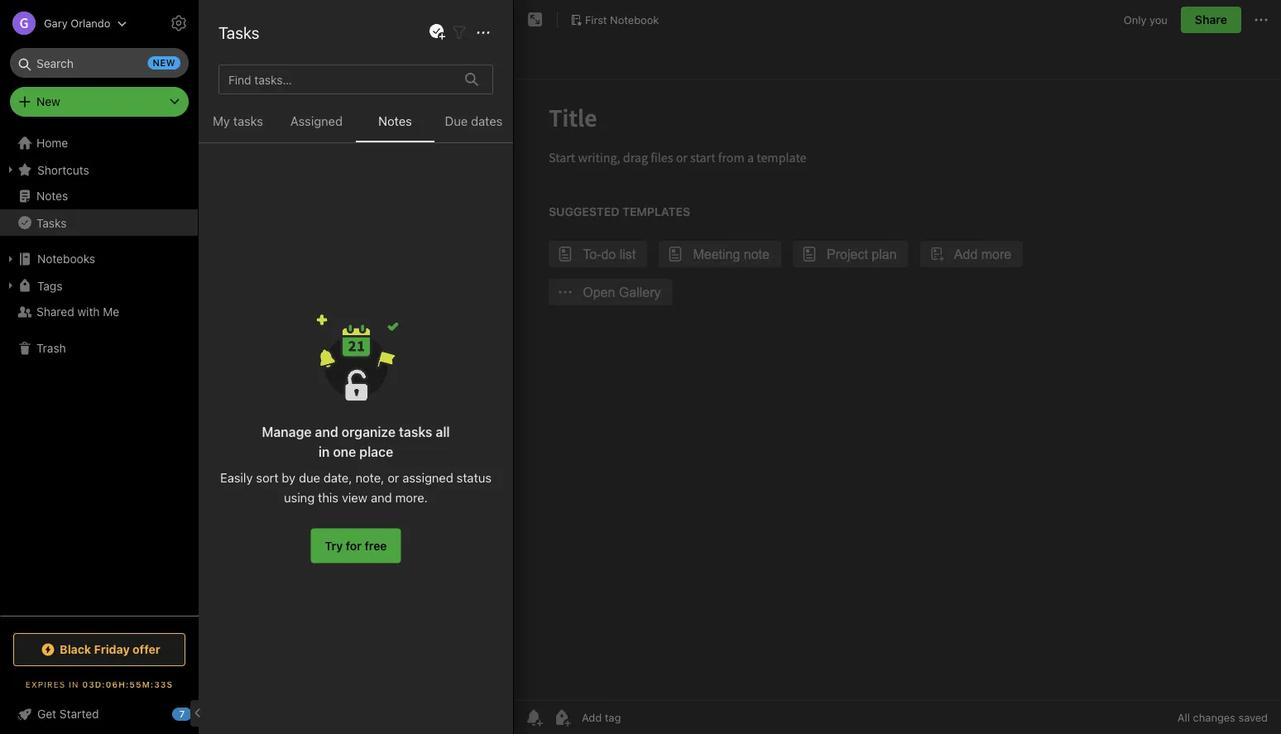 Task type: vqa. For each thing, say whether or not it's contained in the screenshot.
Search text field
yes



Task type: describe. For each thing, give the bounding box(es) containing it.
Search text field
[[22, 48, 177, 78]]

my tasks
[[213, 114, 263, 128]]

only you
[[1124, 13, 1168, 26]]

expires in 03d:06h:55m:33s
[[25, 680, 173, 689]]

More actions and view options field
[[469, 22, 493, 43]]

for
[[346, 539, 362, 553]]

share
[[1195, 13, 1228, 26]]

expand tags image
[[4, 279, 17, 292]]

new button
[[10, 87, 189, 117]]

2
[[219, 52, 225, 65]]

place
[[359, 444, 393, 459]]

Find tasks… text field
[[222, 66, 455, 93]]

friday
[[94, 643, 130, 656]]

my tasks button
[[199, 111, 277, 142]]

share button
[[1181, 7, 1242, 33]]

organize
[[342, 424, 396, 440]]

my
[[213, 114, 230, 128]]

by
[[282, 471, 296, 485]]

one
[[333, 444, 356, 459]]

notebook
[[610, 13, 659, 26]]

notes
[[229, 52, 258, 65]]

first notebook
[[585, 13, 659, 26]]

new task image
[[427, 22, 447, 42]]

trash link
[[0, 335, 198, 362]]

orlando
[[71, 17, 110, 29]]

shared with me link
[[0, 299, 198, 325]]

gary orlando
[[44, 17, 110, 29]]

more.
[[395, 490, 428, 505]]

03d:06h:55m:33s
[[82, 680, 173, 689]]

you
[[1150, 13, 1168, 26]]

try
[[325, 539, 343, 553]]

shared with me
[[36, 305, 119, 319]]

due
[[299, 471, 320, 485]]

Note Editor text field
[[514, 79, 1281, 700]]

all
[[436, 424, 450, 440]]

due
[[445, 114, 468, 128]]

black friday offer button
[[13, 633, 185, 666]]

shortcuts
[[37, 163, 89, 177]]

easily sort by due date, note, or assigned status using this view and more.
[[220, 471, 492, 505]]

first notebook button
[[565, 8, 665, 31]]

free
[[365, 539, 387, 553]]

tasks button
[[0, 209, 198, 236]]

notes inside tree
[[36, 189, 68, 203]]

only
[[1124, 13, 1147, 26]]

notes inside button
[[378, 114, 412, 128]]

home
[[36, 136, 68, 150]]

all changes saved
[[1178, 711, 1268, 724]]

view
[[342, 490, 368, 505]]

tags
[[37, 279, 62, 292]]

tasks inside manage and organize tasks all in one place
[[399, 424, 432, 440]]

and inside manage and organize tasks all in one place
[[315, 424, 338, 440]]

expand notebooks image
[[4, 252, 17, 266]]

assigned button
[[277, 111, 356, 142]]

using
[[284, 490, 315, 505]]

in
[[69, 680, 79, 689]]

try for free button
[[311, 529, 401, 563]]

tasks inside button
[[36, 216, 67, 229]]

shortcuts button
[[0, 156, 198, 183]]

click to collapse image
[[192, 704, 205, 723]]

tree containing home
[[0, 130, 199, 615]]

shared
[[36, 305, 74, 319]]

2 notes
[[219, 52, 258, 65]]

notes button
[[356, 111, 435, 142]]

dates
[[471, 114, 503, 128]]

due dates
[[445, 114, 503, 128]]

black friday offer
[[60, 643, 160, 656]]

tags button
[[0, 272, 198, 299]]

Filter tasks field
[[449, 22, 469, 43]]



Task type: locate. For each thing, give the bounding box(es) containing it.
status
[[457, 471, 492, 485]]

0 horizontal spatial tasks
[[233, 114, 263, 128]]

assigned
[[403, 471, 453, 485]]

started
[[59, 707, 99, 721]]

offer
[[133, 643, 160, 656]]

assigned
[[291, 114, 343, 128]]

easily
[[220, 471, 253, 485]]

7
[[179, 709, 185, 720]]

get started
[[37, 707, 99, 721]]

1 horizontal spatial and
[[371, 490, 392, 505]]

try for free
[[325, 539, 387, 553]]

1 vertical spatial notes
[[378, 114, 412, 128]]

date,
[[324, 471, 352, 485]]

notes link
[[0, 183, 198, 209]]

tasks
[[219, 22, 259, 42], [36, 216, 67, 229]]

0 vertical spatial tasks
[[219, 22, 259, 42]]

manage
[[262, 424, 312, 440]]

changes
[[1193, 711, 1236, 724]]

notes up notes
[[234, 17, 280, 36]]

with
[[77, 305, 100, 319]]

this
[[318, 490, 339, 505]]

tasks left the all
[[399, 424, 432, 440]]

1 horizontal spatial tasks
[[219, 22, 259, 42]]

2 horizontal spatial notes
[[378, 114, 412, 128]]

1 horizontal spatial tasks
[[399, 424, 432, 440]]

0 horizontal spatial and
[[315, 424, 338, 440]]

notes down shortcuts at the left
[[36, 189, 68, 203]]

tasks inside button
[[233, 114, 263, 128]]

sort
[[256, 471, 279, 485]]

notebooks
[[37, 252, 95, 266]]

gary
[[44, 17, 68, 29]]

notes
[[234, 17, 280, 36], [378, 114, 412, 128], [36, 189, 68, 203]]

and up in
[[315, 424, 338, 440]]

new search field
[[22, 48, 180, 78]]

0 horizontal spatial notes
[[36, 189, 68, 203]]

due dates button
[[435, 111, 513, 142]]

1 horizontal spatial notes
[[234, 17, 280, 36]]

all
[[1178, 711, 1190, 724]]

manage and organize tasks all in one place
[[262, 424, 450, 459]]

tasks
[[233, 114, 263, 128], [399, 424, 432, 440]]

black
[[60, 643, 91, 656]]

add tag image
[[552, 708, 572, 728]]

expires
[[25, 680, 66, 689]]

expand note image
[[526, 10, 545, 30]]

tasks up notebooks
[[36, 216, 67, 229]]

notebooks link
[[0, 246, 198, 272]]

1 vertical spatial and
[[371, 490, 392, 505]]

settings image
[[169, 13, 189, 33]]

tasks down untitled
[[233, 114, 263, 128]]

2 vertical spatial notes
[[36, 189, 68, 203]]

untitled button
[[199, 79, 513, 179]]

home link
[[0, 130, 199, 156]]

or
[[388, 471, 399, 485]]

saved
[[1239, 711, 1268, 724]]

1 vertical spatial tasks
[[399, 424, 432, 440]]

and
[[315, 424, 338, 440], [371, 490, 392, 505]]

filter tasks image
[[449, 23, 469, 43]]

1 vertical spatial tasks
[[36, 216, 67, 229]]

get
[[37, 707, 56, 721]]

new
[[36, 95, 60, 108]]

Account field
[[0, 7, 127, 40]]

0 vertical spatial notes
[[234, 17, 280, 36]]

first
[[585, 13, 607, 26]]

notes left due
[[378, 114, 412, 128]]

tasks up 2 notes
[[219, 22, 259, 42]]

0 vertical spatial tasks
[[233, 114, 263, 128]]

note window element
[[514, 0, 1281, 734]]

add a reminder image
[[524, 708, 544, 728]]

trash
[[36, 341, 66, 355]]

0 vertical spatial and
[[315, 424, 338, 440]]

and inside easily sort by due date, note, or assigned status using this view and more.
[[371, 490, 392, 505]]

untitled
[[220, 95, 264, 108]]

new
[[153, 58, 175, 68]]

note,
[[356, 471, 384, 485]]

in
[[319, 444, 330, 459]]

more actions and view options image
[[473, 23, 493, 43]]

0 horizontal spatial tasks
[[36, 216, 67, 229]]

and down note,
[[371, 490, 392, 505]]

me
[[103, 305, 119, 319]]

tree
[[0, 130, 199, 615]]

Help and Learning task checklist field
[[0, 701, 199, 728]]



